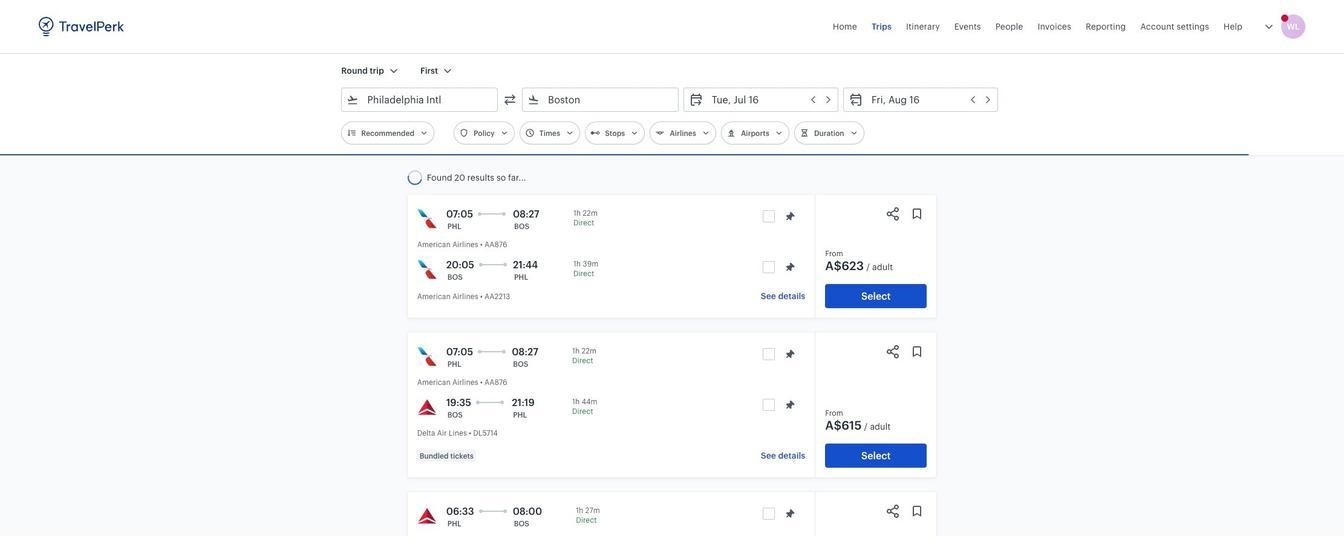 Task type: locate. For each thing, give the bounding box(es) containing it.
Depart field
[[703, 90, 833, 109]]

0 vertical spatial delta air lines image
[[417, 398, 437, 417]]

1 american airlines image from the top
[[417, 209, 437, 229]]

2 vertical spatial american airlines image
[[417, 347, 437, 367]]

From search field
[[359, 90, 482, 109]]

delta air lines image
[[417, 398, 437, 417], [417, 507, 437, 526]]

1 vertical spatial american airlines image
[[417, 260, 437, 279]]

1 vertical spatial delta air lines image
[[417, 507, 437, 526]]

0 vertical spatial american airlines image
[[417, 209, 437, 229]]

2 delta air lines image from the top
[[417, 507, 437, 526]]

2 american airlines image from the top
[[417, 260, 437, 279]]

american airlines image
[[417, 209, 437, 229], [417, 260, 437, 279], [417, 347, 437, 367]]

To search field
[[540, 90, 662, 109]]



Task type: vqa. For each thing, say whether or not it's contained in the screenshot.
RETURN text field
no



Task type: describe. For each thing, give the bounding box(es) containing it.
Return field
[[863, 90, 993, 109]]

1 delta air lines image from the top
[[417, 398, 437, 417]]

3 american airlines image from the top
[[417, 347, 437, 367]]



